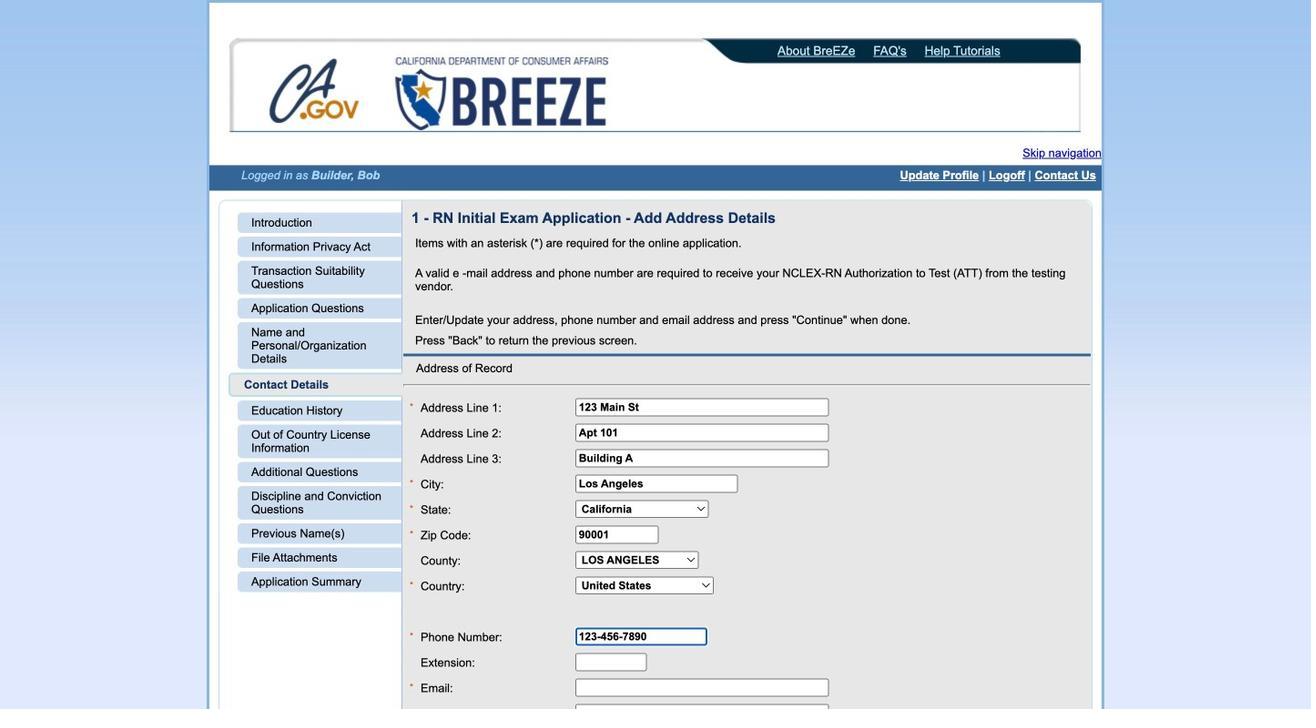 Task type: describe. For each thing, give the bounding box(es) containing it.
ca.gov image
[[269, 57, 362, 128]]



Task type: vqa. For each thing, say whether or not it's contained in the screenshot.
State of California BreEZe image
yes



Task type: locate. For each thing, give the bounding box(es) containing it.
None text field
[[576, 398, 829, 417], [576, 424, 829, 442], [576, 628, 708, 646], [576, 653, 647, 672], [576, 679, 829, 697], [576, 398, 829, 417], [576, 424, 829, 442], [576, 628, 708, 646], [576, 653, 647, 672], [576, 679, 829, 697]]

state of california breeze image
[[392, 57, 612, 130]]

None text field
[[576, 449, 829, 468], [576, 475, 738, 493], [576, 526, 659, 544], [576, 704, 829, 710], [576, 449, 829, 468], [576, 475, 738, 493], [576, 526, 659, 544], [576, 704, 829, 710]]



